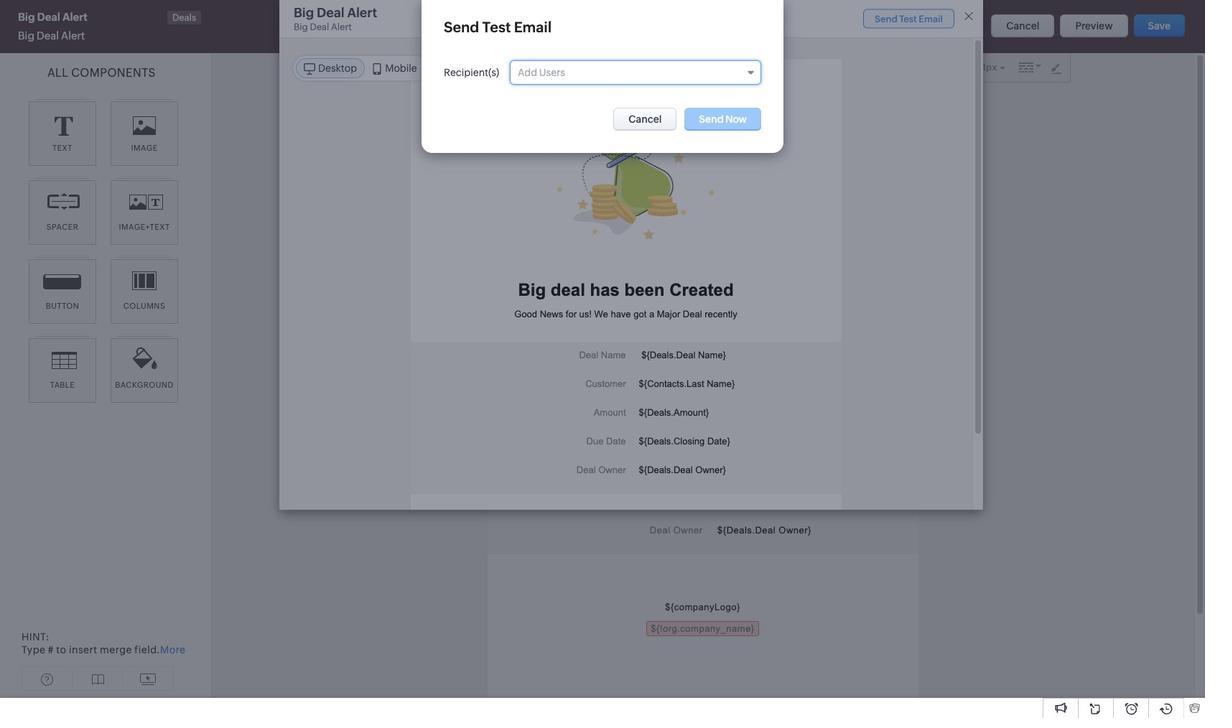 Task type: locate. For each thing, give the bounding box(es) containing it.
recipient(s)
[[444, 67, 499, 78]]

big deal alert big deal alert
[[294, 5, 377, 32]]

Enter a template name text field
[[14, 11, 169, 25]]

cancel button
[[613, 108, 677, 131]]

alert
[[347, 5, 377, 20], [331, 22, 352, 32], [61, 29, 85, 42]]

deal
[[317, 5, 344, 20], [310, 22, 329, 32], [37, 29, 59, 42]]

Add Users field
[[510, 60, 761, 85]]

send test email
[[444, 19, 552, 35]]

mobile
[[385, 62, 417, 74]]

deals
[[172, 12, 196, 23]]

email
[[514, 19, 552, 35]]

users
[[539, 67, 565, 78]]

deal for big deal alert big deal alert
[[317, 5, 344, 20]]

test
[[482, 19, 511, 35]]

None button
[[991, 14, 1055, 37], [1060, 14, 1128, 37], [1134, 14, 1185, 37], [991, 14, 1055, 37], [1060, 14, 1128, 37], [1134, 14, 1185, 37]]

big
[[294, 5, 314, 20], [294, 22, 308, 32], [18, 29, 34, 42]]



Task type: describe. For each thing, give the bounding box(es) containing it.
cancel
[[629, 113, 662, 125]]

big for big deal alert big deal alert
[[294, 5, 314, 20]]

big for big deal alert
[[18, 29, 34, 42]]

send
[[444, 19, 479, 35]]

deal for big deal alert
[[37, 29, 59, 42]]

desktop
[[318, 62, 357, 74]]

add
[[518, 67, 537, 78]]

big deal alert
[[18, 29, 85, 42]]

add users
[[518, 67, 565, 78]]

alert for big deal alert big deal alert
[[347, 5, 377, 20]]

attachments
[[920, 18, 980, 29]]

alert for big deal alert
[[61, 29, 85, 42]]



Task type: vqa. For each thing, say whether or not it's contained in the screenshot.
DESCRIPTION to the right
no



